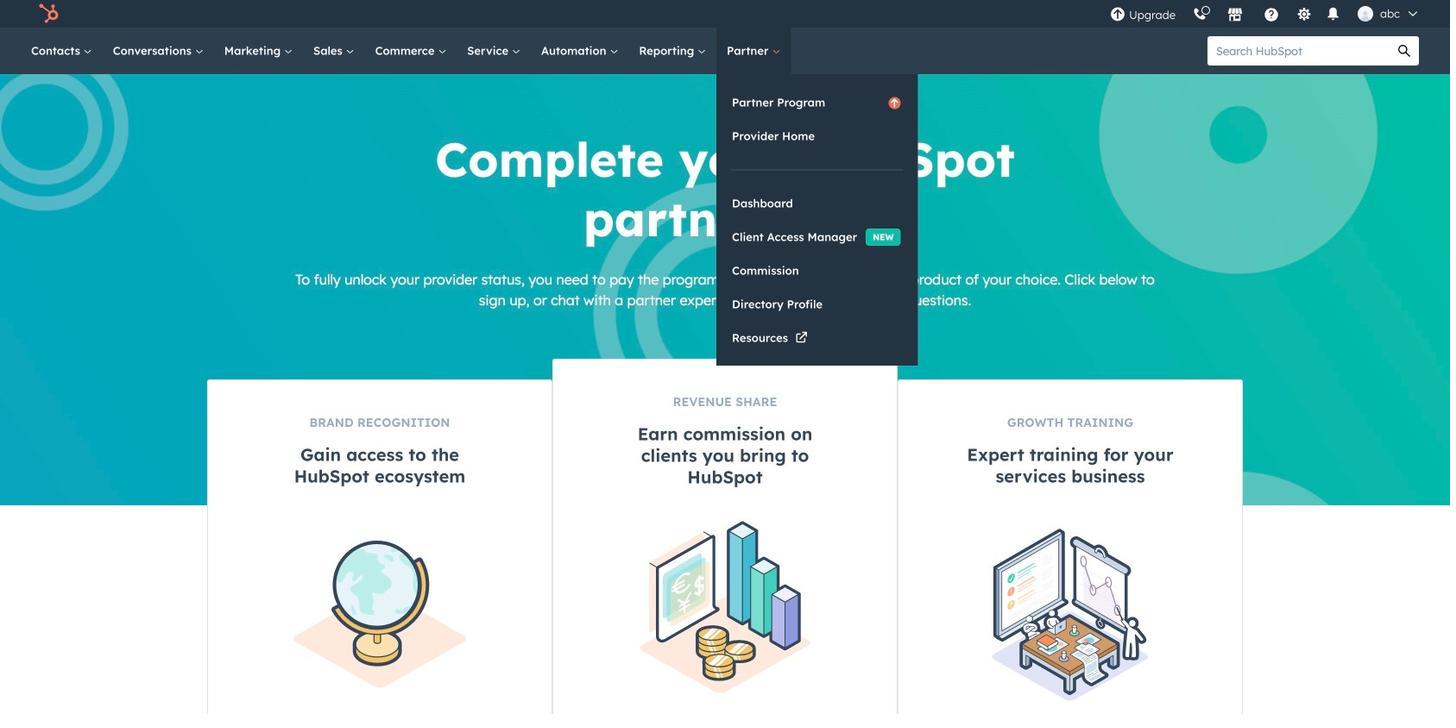 Task type: locate. For each thing, give the bounding box(es) containing it.
Search HubSpot search field
[[1208, 36, 1390, 66]]

menu
[[1102, 0, 1430, 28]]

garebear orlando image
[[1358, 6, 1374, 22]]

partner menu
[[717, 74, 918, 366]]



Task type: describe. For each thing, give the bounding box(es) containing it.
marketplaces image
[[1228, 8, 1243, 23]]



Task type: vqa. For each thing, say whether or not it's contained in the screenshot.
Create ticket
no



